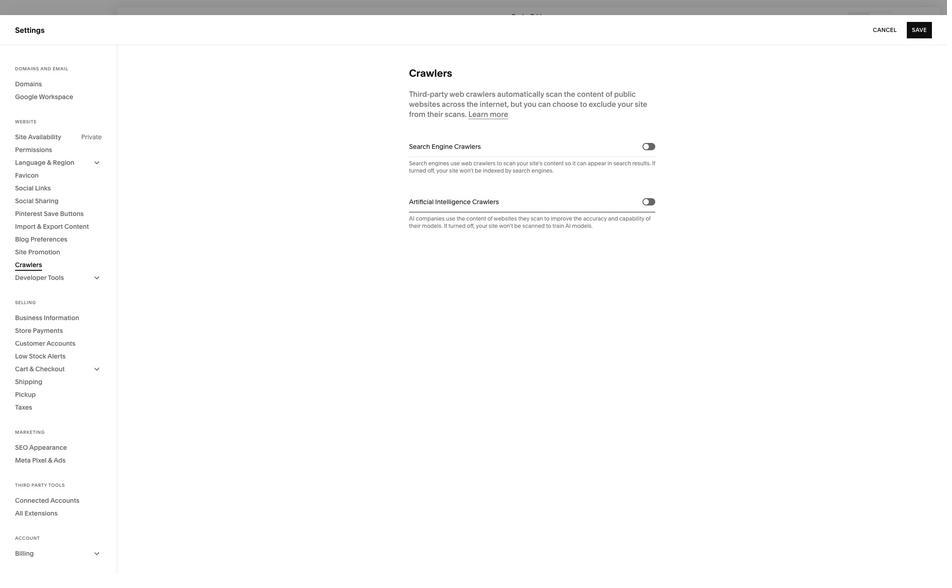Task type: vqa. For each thing, say whether or not it's contained in the screenshot.
automatically
yes



Task type: locate. For each thing, give the bounding box(es) containing it.
accounts up low stock alerts link
[[46, 339, 75, 348]]

1 horizontal spatial turned
[[449, 222, 466, 229]]

indexed
[[483, 167, 504, 174]]

crawlers
[[409, 67, 452, 79], [454, 143, 481, 151], [472, 198, 499, 206], [15, 261, 42, 269]]

won't inside ai companies use the content of websites they scan to improve the accuracy and capability of their models. if turned off, your site won't be scanned to train ai models.
[[499, 222, 513, 229]]

off, inside ai companies use the content of websites they scan to improve the accuracy and capability of their models. if turned off, your site won't be scanned to train ai models.
[[467, 222, 475, 229]]

1 horizontal spatial content
[[544, 160, 564, 167]]

0 vertical spatial marketing
[[15, 90, 51, 99]]

1 horizontal spatial won't
[[499, 222, 513, 229]]

0 vertical spatial and
[[40, 66, 51, 71]]

all
[[15, 509, 23, 518]]

1 vertical spatial websites
[[494, 215, 517, 222]]

domains up google
[[15, 80, 42, 88]]

be inside ai companies use the content of websites they scan to improve the accuracy and capability of their models. if turned off, your site won't be scanned to train ai models.
[[514, 222, 521, 229]]

use inside 'search engines use web crawlers to scan your site's content so it can appear in search results. if turned off, your site won't be indexed by search engines.'
[[451, 160, 460, 167]]

and left email
[[40, 66, 51, 71]]

party
[[430, 90, 448, 99]]

1 vertical spatial turned
[[449, 222, 466, 229]]

seo
[[15, 444, 28, 452]]

tools down crawlers link
[[48, 274, 64, 282]]

websites inside third-party web crawlers automatically scan the content of public websites across the internet, but you can choose to exclude your site from their scans.
[[409, 100, 440, 109]]

to inside 'search engines use web crawlers to scan your site's content so it can appear in search results. if turned off, your site won't be indexed by search engines.'
[[497, 160, 502, 167]]

developer
[[15, 274, 47, 282]]

1 vertical spatial scan
[[503, 160, 516, 167]]

crawlers
[[466, 90, 496, 99], [474, 160, 496, 167]]

crawlers up "developer"
[[15, 261, 42, 269]]

site down blog
[[15, 248, 27, 256]]

1 horizontal spatial models.
[[572, 222, 593, 229]]

won't left scanned
[[499, 222, 513, 229]]

2 website from the top
[[15, 119, 37, 124]]

& inside favicon social links social sharing pinterest save buttons import & export content blog preferences site promotion
[[37, 222, 41, 231]]

if down companies
[[444, 222, 447, 229]]

language & region
[[15, 158, 74, 167]]

1 horizontal spatial be
[[514, 222, 521, 229]]

scheduling
[[39, 139, 78, 148]]

to left improve
[[544, 215, 550, 222]]

site inside 'search engines use web crawlers to scan your site's content so it can appear in search results. if turned off, your site won't be indexed by search engines.'
[[449, 167, 459, 174]]

results.
[[633, 160, 651, 167]]

off, inside 'search engines use web crawlers to scan your site's content so it can appear in search results. if turned off, your site won't be indexed by search engines.'
[[428, 167, 435, 174]]

selling link
[[15, 73, 101, 84]]

1 vertical spatial if
[[444, 222, 447, 229]]

1 vertical spatial won't
[[499, 222, 513, 229]]

2 horizontal spatial content
[[577, 90, 604, 99]]

of right the capability
[[646, 215, 651, 222]]

1 vertical spatial ai
[[565, 222, 571, 229]]

&
[[47, 158, 51, 167], [37, 222, 41, 231], [30, 365, 34, 373], [48, 456, 52, 465]]

0 vertical spatial website
[[15, 57, 44, 66]]

acuity
[[15, 139, 37, 148]]

and
[[40, 66, 51, 71], [608, 215, 618, 222]]

1 search from the top
[[409, 143, 430, 151]]

site for exclude
[[635, 100, 647, 109]]

asset library link
[[15, 455, 101, 466]]

crawlers up internet,
[[466, 90, 496, 99]]

ai right train
[[565, 222, 571, 229]]

save right cancel
[[912, 26, 927, 33]]

0 horizontal spatial if
[[444, 222, 447, 229]]

0 horizontal spatial can
[[538, 100, 551, 109]]

2 horizontal spatial site
[[635, 100, 647, 109]]

1 vertical spatial site
[[449, 167, 459, 174]]

use
[[451, 160, 460, 167], [446, 215, 455, 222]]

use for the
[[446, 215, 455, 222]]

tools up connected accounts link
[[48, 483, 65, 488]]

2 marketing from the top
[[15, 430, 45, 435]]

1 vertical spatial search
[[409, 160, 427, 167]]

0 vertical spatial off,
[[428, 167, 435, 174]]

social links link
[[15, 182, 102, 195]]

selling up business
[[15, 300, 36, 305]]

models. down 'accuracy'
[[572, 222, 593, 229]]

0 vertical spatial be
[[475, 167, 482, 174]]

1 site from the top
[[15, 133, 27, 141]]

scan up by
[[503, 160, 516, 167]]

search right in
[[614, 160, 631, 167]]

0 horizontal spatial websites
[[409, 100, 440, 109]]

1 vertical spatial use
[[446, 215, 455, 222]]

it
[[573, 160, 576, 167]]

of up exclude
[[606, 90, 613, 99]]

site down "public"
[[635, 100, 647, 109]]

0 horizontal spatial and
[[40, 66, 51, 71]]

to right choose
[[580, 100, 587, 109]]

import
[[15, 222, 36, 231]]

1 horizontal spatial can
[[577, 160, 587, 167]]

turned
[[409, 167, 426, 174], [449, 222, 466, 229]]

cart & checkout button
[[15, 363, 102, 375]]

site inside ai companies use the content of websites they scan to improve the accuracy and capability of their models. if turned off, your site won't be scanned to train ai models.
[[489, 222, 498, 229]]

0 vertical spatial crawlers
[[466, 90, 496, 99]]

buttons
[[60, 210, 84, 218]]

ai left companies
[[409, 215, 415, 222]]

content up engines.
[[544, 160, 564, 167]]

domains up the domains google workspace
[[15, 66, 39, 71]]

0 vertical spatial search
[[409, 143, 430, 151]]

0 vertical spatial turned
[[409, 167, 426, 174]]

0 vertical spatial accounts
[[46, 339, 75, 348]]

0 horizontal spatial be
[[475, 167, 482, 174]]

0 vertical spatial if
[[652, 160, 656, 167]]

billing button
[[15, 547, 102, 560]]

0 vertical spatial domains
[[15, 66, 39, 71]]

0 vertical spatial search
[[614, 160, 631, 167]]

your left site's
[[517, 160, 528, 167]]

store payments link
[[15, 324, 102, 337]]

be
[[475, 167, 482, 174], [514, 222, 521, 229]]

0 horizontal spatial turned
[[409, 167, 426, 174]]

tools inside dropdown button
[[48, 274, 64, 282]]

None checkbox
[[644, 144, 649, 149], [644, 199, 649, 205], [644, 144, 649, 149], [644, 199, 649, 205]]

social
[[15, 184, 34, 192], [15, 197, 34, 205]]

your down artificial intelligence crawlers on the top
[[476, 222, 487, 229]]

favicon link
[[15, 169, 102, 182]]

1 horizontal spatial websites
[[494, 215, 517, 222]]

1 vertical spatial website
[[15, 119, 37, 124]]

1 horizontal spatial of
[[606, 90, 613, 99]]

content up exclude
[[577, 90, 604, 99]]

save up export
[[44, 210, 59, 218]]

search right by
[[513, 167, 530, 174]]

content
[[64, 222, 89, 231]]

use for web
[[451, 160, 460, 167]]

content inside third-party web crawlers automatically scan the content of public websites across the internet, but you can choose to exclude your site from their scans.
[[577, 90, 604, 99]]

save inside button
[[912, 26, 927, 33]]

turned up artificial
[[409, 167, 426, 174]]

social up pinterest
[[15, 197, 34, 205]]

0 vertical spatial use
[[451, 160, 460, 167]]

1 horizontal spatial off,
[[467, 222, 475, 229]]

tools
[[48, 274, 64, 282], [48, 483, 65, 488]]

2 search from the top
[[409, 160, 427, 167]]

0 vertical spatial web
[[450, 90, 464, 99]]

can right 'you'
[[538, 100, 551, 109]]

0 vertical spatial their
[[427, 110, 443, 119]]

1 horizontal spatial scan
[[531, 215, 543, 222]]

selling down domains and email
[[15, 73, 39, 82]]

1 vertical spatial social
[[15, 197, 34, 205]]

1 domains from the top
[[15, 66, 39, 71]]

off, down engines
[[428, 167, 435, 174]]

websites left they
[[494, 215, 517, 222]]

1 vertical spatial marketing
[[15, 430, 45, 435]]

their down companies
[[409, 222, 421, 229]]

2 vertical spatial content
[[466, 215, 486, 222]]

won't left indexed
[[460, 167, 474, 174]]

cart & checkout
[[15, 365, 65, 373]]

1 vertical spatial and
[[608, 215, 618, 222]]

0 horizontal spatial search
[[513, 167, 530, 174]]

but
[[511, 100, 522, 109]]

0 horizontal spatial their
[[409, 222, 421, 229]]

0 vertical spatial websites
[[409, 100, 440, 109]]

search
[[409, 143, 430, 151], [409, 160, 427, 167]]

websites down third-
[[409, 100, 440, 109]]

models. down companies
[[422, 222, 443, 229]]

low stock alerts link
[[15, 350, 102, 363]]

1 marketing from the top
[[15, 90, 51, 99]]

engines
[[429, 160, 449, 167]]

import & export content link
[[15, 220, 102, 233]]

& inside cart & checkout dropdown button
[[30, 365, 34, 373]]

content inside ai companies use the content of websites they scan to improve the accuracy and capability of their models. if turned off, your site won't be scanned to train ai models.
[[466, 215, 486, 222]]

if
[[652, 160, 656, 167], [444, 222, 447, 229]]

analytics link
[[15, 122, 101, 133]]

can
[[538, 100, 551, 109], [577, 160, 587, 167]]

ai
[[409, 215, 415, 222], [565, 222, 571, 229]]

1 vertical spatial off,
[[467, 222, 475, 229]]

content inside 'search engines use web crawlers to scan your site's content so it can appear in search results. if turned off, your site won't be indexed by search engines.'
[[544, 160, 564, 167]]

1 vertical spatial selling
[[15, 300, 36, 305]]

and right 'accuracy'
[[608, 215, 618, 222]]

web up across
[[450, 90, 464, 99]]

1 horizontal spatial save
[[912, 26, 927, 33]]

1 vertical spatial can
[[577, 160, 587, 167]]

0 vertical spatial ai
[[409, 215, 415, 222]]

selling
[[15, 73, 39, 82], [15, 300, 36, 305]]

can inside third-party web crawlers automatically scan the content of public websites across the internet, but you can choose to exclude your site from their scans.
[[538, 100, 551, 109]]

2 horizontal spatial scan
[[546, 90, 562, 99]]

website up site availability
[[15, 119, 37, 124]]

content down artificial intelligence crawlers on the top
[[466, 215, 486, 222]]

search engine crawlers
[[409, 143, 481, 151]]

0 horizontal spatial content
[[466, 215, 486, 222]]

customer
[[15, 339, 45, 348]]

search left engines
[[409, 160, 427, 167]]

of
[[606, 90, 613, 99], [488, 215, 493, 222], [646, 215, 651, 222]]

the up learn
[[467, 100, 478, 109]]

& right cart
[[30, 365, 34, 373]]

0 vertical spatial site
[[15, 133, 27, 141]]

off, down artificial intelligence crawlers on the top
[[467, 222, 475, 229]]

jacob simon button
[[14, 516, 101, 534]]

1 vertical spatial crawlers
[[474, 160, 496, 167]]

1 horizontal spatial their
[[427, 110, 443, 119]]

site down engines
[[449, 167, 459, 174]]

0 horizontal spatial off,
[[428, 167, 435, 174]]

they
[[518, 215, 530, 222]]

1 vertical spatial accounts
[[50, 497, 79, 505]]

0 horizontal spatial models.
[[422, 222, 443, 229]]

1 vertical spatial search
[[513, 167, 530, 174]]

save
[[912, 26, 927, 33], [44, 210, 59, 218]]

0 horizontal spatial save
[[44, 210, 59, 218]]

web
[[450, 90, 464, 99], [461, 160, 472, 167]]

more
[[490, 110, 508, 119]]

to up indexed
[[497, 160, 502, 167]]

use right engines
[[451, 160, 460, 167]]

1 vertical spatial save
[[44, 210, 59, 218]]

0 vertical spatial won't
[[460, 167, 474, 174]]

checkout
[[35, 365, 65, 373]]

0 horizontal spatial won't
[[460, 167, 474, 174]]

your inside ai companies use the content of websites they scan to improve the accuracy and capability of their models. if turned off, your site won't be scanned to train ai models.
[[476, 222, 487, 229]]

1 vertical spatial their
[[409, 222, 421, 229]]

save inside favicon social links social sharing pinterest save buttons import & export content blog preferences site promotion
[[44, 210, 59, 218]]

2 site from the top
[[15, 248, 27, 256]]

social down favicon
[[15, 184, 34, 192]]

your down "public"
[[618, 100, 633, 109]]

1 horizontal spatial and
[[608, 215, 618, 222]]

& left export
[[37, 222, 41, 231]]

& left ads
[[48, 456, 52, 465]]

1 horizontal spatial if
[[652, 160, 656, 167]]

permissions
[[15, 146, 52, 154]]

1 vertical spatial web
[[461, 160, 472, 167]]

won't
[[460, 167, 474, 174], [499, 222, 513, 229]]

a
[[527, 13, 530, 19]]

site inside third-party web crawlers automatically scan the content of public websites across the internet, but you can choose to exclude your site from their scans.
[[635, 100, 647, 109]]

web down search engine crawlers
[[461, 160, 472, 167]]

customer accounts link
[[15, 337, 102, 350]]

table
[[531, 13, 545, 19]]

websites inside ai companies use the content of websites they scan to improve the accuracy and capability of their models. if turned off, your site won't be scanned to train ai models.
[[494, 215, 517, 222]]

google
[[15, 93, 38, 101]]

0 vertical spatial selling
[[15, 73, 39, 82]]

0 horizontal spatial site
[[449, 167, 459, 174]]

store
[[15, 327, 31, 335]]

& left region at the left
[[47, 158, 51, 167]]

0 vertical spatial save
[[912, 26, 927, 33]]

extensions
[[25, 509, 58, 518]]

turned inside ai companies use the content of websites they scan to improve the accuracy and capability of their models. if turned off, your site won't be scanned to train ai models.
[[449, 222, 466, 229]]

crawlers up indexed
[[474, 160, 496, 167]]

domains
[[15, 66, 39, 71], [15, 80, 42, 88]]

2 vertical spatial scan
[[531, 215, 543, 222]]

1 horizontal spatial site
[[489, 222, 498, 229]]

1 vertical spatial content
[[544, 160, 564, 167]]

1 vertical spatial site
[[15, 248, 27, 256]]

be down they
[[514, 222, 521, 229]]

simon
[[54, 518, 70, 525]]

site left scanned
[[489, 222, 498, 229]]

scan up scanned
[[531, 215, 543, 222]]

accounts up all extensions link
[[50, 497, 79, 505]]

their
[[427, 110, 443, 119], [409, 222, 421, 229]]

can right it
[[577, 160, 587, 167]]

domains inside the domains google workspace
[[15, 80, 42, 88]]

0 vertical spatial scan
[[546, 90, 562, 99]]

if right results.
[[652, 160, 656, 167]]

website up domains and email
[[15, 57, 44, 66]]

0 horizontal spatial scan
[[503, 160, 516, 167]]

scan up choose
[[546, 90, 562, 99]]

1 vertical spatial be
[[514, 222, 521, 229]]

0 vertical spatial content
[[577, 90, 604, 99]]

payments
[[33, 327, 63, 335]]

the up choose
[[564, 90, 575, 99]]

2 domains from the top
[[15, 80, 42, 88]]

0 vertical spatial can
[[538, 100, 551, 109]]

search left the engine
[[409, 143, 430, 151]]

0 horizontal spatial ai
[[409, 215, 415, 222]]

1 vertical spatial domains
[[15, 80, 42, 88]]

2 vertical spatial site
[[489, 222, 498, 229]]

crawlers right the engine
[[454, 143, 481, 151]]

use down intelligence
[[446, 215, 455, 222]]

their right from
[[427, 110, 443, 119]]

use inside ai companies use the content of websites they scan to improve the accuracy and capability of their models. if turned off, your site won't be scanned to train ai models.
[[446, 215, 455, 222]]

of left they
[[488, 215, 493, 222]]

site down analytics
[[15, 133, 27, 141]]

domains link
[[15, 78, 102, 90]]

turned down artificial intelligence crawlers on the top
[[449, 222, 466, 229]]

be left indexed
[[475, 167, 482, 174]]

2 social from the top
[[15, 197, 34, 205]]

0 vertical spatial site
[[635, 100, 647, 109]]

search inside 'search engines use web crawlers to scan your site's content so it can appear in search results. if turned off, your site won't be indexed by search engines.'
[[409, 160, 427, 167]]

0 vertical spatial social
[[15, 184, 34, 192]]

asset library
[[15, 455, 61, 464]]

crawlers up party
[[409, 67, 452, 79]]

crawlers link
[[15, 259, 102, 271]]

their inside ai companies use the content of websites they scan to improve the accuracy and capability of their models. if turned off, your site won't be scanned to train ai models.
[[409, 222, 421, 229]]

so
[[565, 160, 571, 167]]

0 vertical spatial tools
[[48, 274, 64, 282]]



Task type: describe. For each thing, give the bounding box(es) containing it.
site's
[[530, 160, 543, 167]]

web inside 'search engines use web crawlers to scan your site's content so it can appear in search results. if turned off, your site won't be indexed by search engines.'
[[461, 160, 472, 167]]

stock
[[29, 352, 46, 360]]

the right improve
[[574, 215, 582, 222]]

shipping pickup taxes
[[15, 378, 42, 412]]

shipping
[[15, 378, 42, 386]]

internet,
[[480, 100, 509, 109]]

accounts inside business information store payments customer accounts low stock alerts
[[46, 339, 75, 348]]

the down artificial intelligence crawlers on the top
[[457, 215, 465, 222]]

your down engines
[[437, 167, 448, 174]]

sharing
[[35, 197, 59, 205]]

third
[[15, 483, 30, 488]]

domains for and
[[15, 66, 39, 71]]

connected
[[15, 497, 49, 505]]

account
[[15, 536, 40, 541]]

region
[[53, 158, 74, 167]]

scan inside ai companies use the content of websites they scan to improve the accuracy and capability of their models. if turned off, your site won't be scanned to train ai models.
[[531, 215, 543, 222]]

& inside the seo appearance meta pixel & ads
[[48, 456, 52, 465]]

pickup link
[[15, 388, 102, 401]]

connected accounts all extensions
[[15, 497, 79, 518]]

1 horizontal spatial ai
[[565, 222, 571, 229]]

to inside third-party web crawlers automatically scan the content of public websites across the internet, but you can choose to exclude your site from their scans.
[[580, 100, 587, 109]]

1 horizontal spatial search
[[614, 160, 631, 167]]

meta
[[15, 456, 31, 465]]

search for search engine crawlers
[[409, 143, 430, 151]]

taxes
[[15, 403, 32, 412]]

site inside favicon social links social sharing pinterest save buttons import & export content blog preferences site promotion
[[15, 248, 27, 256]]

developer tools button
[[15, 271, 102, 284]]

private
[[81, 133, 102, 141]]

public
[[614, 90, 636, 99]]

scan inside 'search engines use web crawlers to scan your site's content so it can appear in search results. if turned off, your site won't be indexed by search engines.'
[[503, 160, 516, 167]]

2 models. from the left
[[572, 222, 593, 229]]

domains for google
[[15, 80, 42, 88]]

can inside 'search engines use web crawlers to scan your site's content so it can appear in search results. if turned off, your site won't be indexed by search engines.'
[[577, 160, 587, 167]]

settings
[[15, 25, 45, 34]]

jacob
[[36, 518, 52, 525]]

1 vertical spatial tools
[[48, 483, 65, 488]]

be inside 'search engines use web crawlers to scan your site's content so it can appear in search results. if turned off, your site won't be indexed by search engines.'
[[475, 167, 482, 174]]

of inside third-party web crawlers automatically scan the content of public websites across the internet, but you can choose to exclude your site from their scans.
[[606, 90, 613, 99]]

to left train
[[546, 222, 551, 229]]

site for off,
[[449, 167, 459, 174]]

2 selling from the top
[[15, 300, 36, 305]]

third-
[[409, 90, 430, 99]]

accounts inside 'connected accounts all extensions'
[[50, 497, 79, 505]]

choose
[[553, 100, 578, 109]]

& inside language & region dropdown button
[[47, 158, 51, 167]]

if inside ai companies use the content of websites they scan to improve the accuracy and capability of their models. if turned off, your site won't be scanned to train ai models.
[[444, 222, 447, 229]]

exclude
[[589, 100, 616, 109]]

taxes link
[[15, 401, 102, 414]]

seo appearance meta pixel & ads
[[15, 444, 67, 465]]

if inside 'search engines use web crawlers to scan your site's content so it can appear in search results. if turned off, your site won't be indexed by search engines.'
[[652, 160, 656, 167]]

favicon social links social sharing pinterest save buttons import & export content blog preferences site promotion
[[15, 171, 89, 256]]

language
[[15, 158, 46, 167]]

2 horizontal spatial of
[[646, 215, 651, 222]]

connected accounts link
[[15, 494, 102, 507]]

acuity scheduling
[[15, 139, 78, 148]]

developer tools
[[15, 274, 64, 282]]

train
[[553, 222, 564, 229]]

information
[[44, 314, 79, 322]]

site availability
[[15, 133, 61, 141]]

developer tools link
[[15, 271, 102, 284]]

asset
[[15, 455, 35, 464]]

billing
[[15, 549, 34, 558]]

crawlers inside crawlers link
[[15, 261, 42, 269]]

permissions link
[[15, 143, 102, 156]]

email
[[53, 66, 68, 71]]

shipping link
[[15, 375, 102, 388]]

cancel button
[[873, 22, 897, 38]]

workspace
[[39, 93, 73, 101]]

and inside ai companies use the content of websites they scan to improve the accuracy and capability of their models. if turned off, your site won't be scanned to train ai models.
[[608, 215, 618, 222]]

business information link
[[15, 312, 102, 324]]

business information store payments customer accounts low stock alerts
[[15, 314, 79, 360]]

capability
[[619, 215, 645, 222]]

1 social from the top
[[15, 184, 34, 192]]

1 models. from the left
[[422, 222, 443, 229]]

artificial
[[409, 198, 434, 206]]

scans.
[[445, 110, 467, 119]]

promotion
[[28, 248, 60, 256]]

web inside third-party web crawlers automatically scan the content of public websites across the internet, but you can choose to exclude your site from their scans.
[[450, 90, 464, 99]]

0 horizontal spatial of
[[488, 215, 493, 222]]

export
[[43, 222, 63, 231]]

book a table
[[512, 13, 545, 19]]

crawlers down indexed
[[472, 198, 499, 206]]

third-party web crawlers automatically scan the content of public websites across the internet, but you can choose to exclude your site from their scans.
[[409, 90, 647, 119]]

engine
[[432, 143, 453, 151]]

cancel
[[873, 26, 897, 33]]

save button
[[907, 22, 932, 38]]

meta pixel & ads link
[[15, 454, 102, 467]]

availability
[[28, 133, 61, 141]]

won't inside 'search engines use web crawlers to scan your site's content so it can appear in search results. if turned off, your site won't be indexed by search engines.'
[[460, 167, 474, 174]]

ads
[[54, 456, 66, 465]]

website link
[[15, 56, 101, 67]]

pinterest save buttons link
[[15, 207, 102, 220]]

appear
[[588, 160, 606, 167]]

third party tools
[[15, 483, 65, 488]]

search engines use web crawlers to scan your site's content so it can appear in search results. if turned off, your site won't be indexed by search engines.
[[409, 160, 656, 174]]

help
[[15, 488, 31, 497]]

alerts
[[48, 352, 66, 360]]

low
[[15, 352, 27, 360]]

cart & checkout link
[[15, 363, 102, 375]]

crawlers inside third-party web crawlers automatically scan the content of public websites across the internet, but you can choose to exclude your site from their scans.
[[466, 90, 496, 99]]

across
[[442, 100, 465, 109]]

ai companies use the content of websites they scan to improve the accuracy and capability of their models. if turned off, your site won't be scanned to train ai models.
[[409, 215, 651, 229]]

crawlers inside 'search engines use web crawlers to scan your site's content so it can appear in search results. if turned off, your site won't be indexed by search engines.'
[[474, 160, 496, 167]]

edit
[[127, 16, 140, 23]]

turned inside 'search engines use web crawlers to scan your site's content so it can appear in search results. if turned off, your site won't be indexed by search engines.'
[[409, 167, 426, 174]]

language & region link
[[15, 156, 102, 169]]

1 selling from the top
[[15, 73, 39, 82]]

1 website from the top
[[15, 57, 44, 66]]

seo appearance link
[[15, 441, 102, 454]]

scanned
[[523, 222, 545, 229]]

marketing inside marketing link
[[15, 90, 51, 99]]

blog
[[15, 235, 29, 243]]

your inside third-party web crawlers automatically scan the content of public websites across the internet, but you can choose to exclude your site from their scans.
[[618, 100, 633, 109]]

their inside third-party web crawlers automatically scan the content of public websites across the internet, but you can choose to exclude your site from their scans.
[[427, 110, 443, 119]]

pinterest
[[15, 210, 42, 218]]

search for search engines use web crawlers to scan your site's content so it can appear in search results. if turned off, your site won't be indexed by search engines.
[[409, 160, 427, 167]]

intelligence
[[435, 198, 471, 206]]

library
[[37, 455, 61, 464]]

scan inside third-party web crawlers automatically scan the content of public websites across the internet, but you can choose to exclude your site from their scans.
[[546, 90, 562, 99]]

business
[[15, 314, 42, 322]]

blog preferences link
[[15, 233, 102, 246]]

party
[[32, 483, 47, 488]]

automatically
[[497, 90, 544, 99]]



